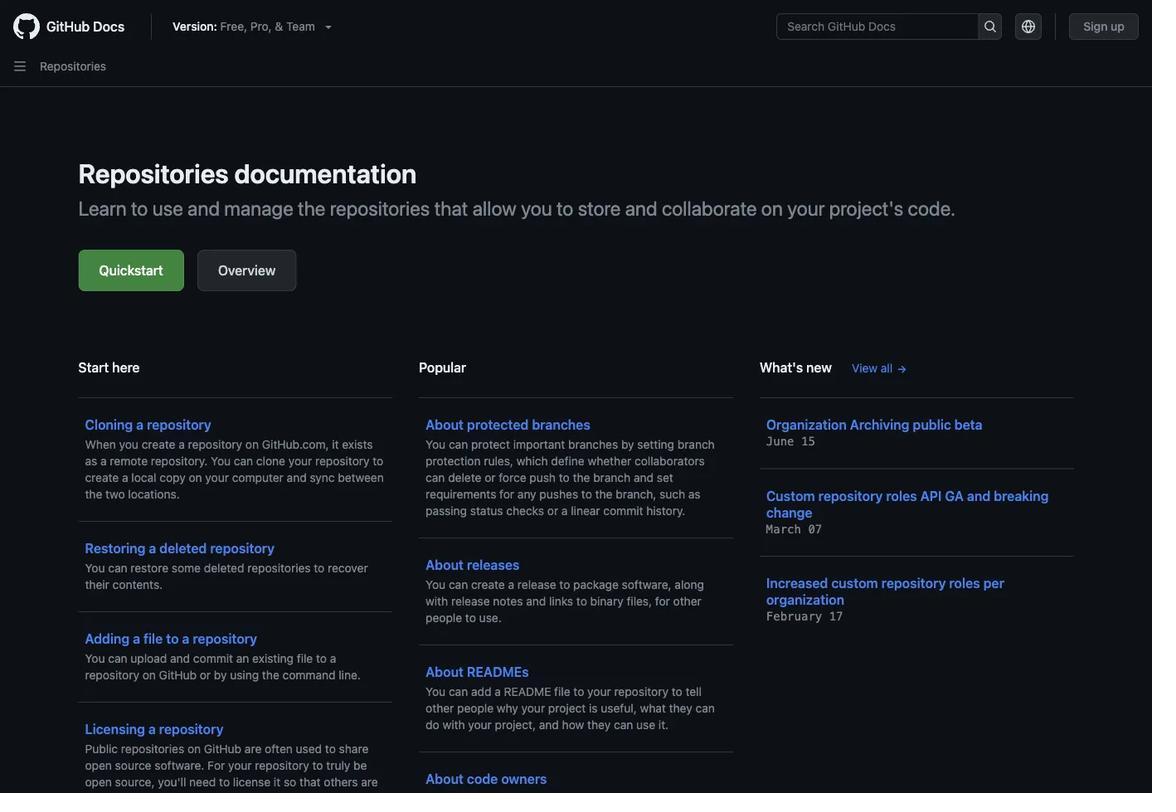 Task type: vqa. For each thing, say whether or not it's contained in the screenshot.
deleted
yes



Task type: describe. For each thing, give the bounding box(es) containing it.
repositories inside restoring a deleted repository you can restore some deleted repositories to recover their contents.
[[248, 562, 311, 575]]

important
[[514, 438, 566, 452]]

0 vertical spatial branch
[[678, 438, 715, 452]]

can down tell
[[696, 702, 715, 715]]

about protected branches you can protect important branches by setting branch protection rules, which define whether collaborators can delete or force push to the branch and set requirements for any pushes to the branch, such as passing status checks or a linear commit history.
[[426, 417, 715, 518]]

version: free, pro, & team
[[173, 20, 315, 33]]

setting
[[638, 438, 675, 452]]

you inside cloning a repository when you create a repository on github.com, it exists as a remote repository. you can clone your repository to create a local copy on your computer and sync between the two locations.
[[119, 438, 139, 452]]

on right copy
[[189, 471, 202, 485]]

to inside cloning a repository when you create a repository on github.com, it exists as a remote repository. you can clone your repository to create a local copy on your computer and sync between the two locations.
[[373, 454, 384, 468]]

1 open from the top
[[85, 759, 112, 773]]

popular
[[419, 360, 467, 376]]

protection
[[426, 454, 481, 468]]

along
[[675, 578, 705, 592]]

view all link
[[852, 360, 908, 377]]

a inside restoring a deleted repository you can restore some deleted repositories to recover their contents.
[[149, 541, 156, 557]]

increased
[[767, 576, 829, 591]]

between
[[338, 471, 384, 485]]

june 15 element
[[767, 435, 816, 449]]

links
[[550, 595, 574, 608]]

a up upload
[[133, 631, 140, 647]]

github docs link
[[13, 13, 138, 40]]

a right cloning
[[136, 417, 144, 433]]

triangle down image
[[322, 20, 335, 33]]

to down for
[[219, 776, 230, 789]]

archiving
[[851, 417, 910, 433]]

custom
[[767, 488, 816, 504]]

github docs
[[46, 19, 125, 34]]

change,
[[149, 792, 192, 794]]

your down readme
[[522, 702, 545, 715]]

open sidebar image
[[13, 60, 27, 73]]

do
[[426, 718, 440, 732]]

upload
[[131, 652, 167, 666]]

documentation
[[234, 158, 417, 189]]

file inside about readmes you can add a readme file to your repository to tell other people why your project is useful, what they can do with your project, and how they can use it.
[[555, 685, 571, 699]]

about code owners
[[426, 772, 547, 787]]

repositories documentation learn to use and manage the repositories that allow you to store and collaborate on your project's code.
[[78, 158, 956, 220]]

the inside licensing a repository public repositories on github are often used to share open source software. for your repository to truly be open source, you'll need to license it so that others are free to use, change, and distribute the software.
[[272, 792, 289, 794]]

repository inside restoring a deleted repository you can restore some deleted repositories to recover their contents.
[[210, 541, 275, 557]]

github inside adding a file to a repository you can upload and commit an existing file to a repository on github or by using the command line.
[[159, 669, 197, 682]]

to left store
[[557, 197, 574, 220]]

1 vertical spatial create
[[85, 471, 119, 485]]

as inside cloning a repository when you create a repository on github.com, it exists as a remote repository. you can clone your repository to create a local copy on your computer and sync between the two locations.
[[85, 454, 97, 468]]

a inside about readmes you can add a readme file to your repository to tell other people why your project is useful, what they can do with your project, and how they can use it.
[[495, 685, 501, 699]]

1 vertical spatial software.
[[293, 792, 342, 794]]

to up links
[[560, 578, 571, 592]]

existing
[[252, 652, 294, 666]]

two
[[106, 488, 125, 501]]

a up repository. at the left bottom
[[179, 438, 185, 452]]

set
[[657, 471, 674, 485]]

restore
[[131, 562, 169, 575]]

2 horizontal spatial or
[[548, 504, 559, 518]]

sign up
[[1084, 20, 1126, 33]]

you inside about protected branches you can protect important branches by setting branch protection rules, which define whether collaborators can delete or force push to the branch and set requirements for any pushes to the branch, such as passing status checks or a linear commit history.
[[426, 438, 446, 452]]

which
[[517, 454, 548, 468]]

to up upload
[[166, 631, 179, 647]]

a down when
[[100, 454, 107, 468]]

what's new
[[760, 360, 832, 376]]

often
[[265, 742, 293, 756]]

1 vertical spatial they
[[588, 718, 611, 732]]

a up command on the bottom of page
[[330, 652, 336, 666]]

licensing
[[85, 722, 145, 737]]

your left "computer"
[[205, 471, 229, 485]]

repository.
[[151, 454, 208, 468]]

so
[[284, 776, 297, 789]]

to up "linear"
[[582, 488, 593, 501]]

roles inside custom repository roles api ga and breaking change march 07
[[887, 488, 918, 504]]

cloning a repository when you create a repository on github.com, it exists as a remote repository. you can clone your repository to create a local copy on your computer and sync between the two locations.
[[85, 417, 384, 501]]

delete
[[448, 471, 482, 485]]

command
[[283, 669, 336, 682]]

to left tell
[[672, 685, 683, 699]]

on inside repositories documentation learn to use and manage the repositories that allow you to store and collaborate on your project's code.
[[762, 197, 783, 220]]

repository inside increased custom repository roles per organization february 17
[[882, 576, 947, 591]]

github inside licensing a repository public repositories on github are often used to share open source software. for your repository to truly be open source, you'll need to license it so that others are free to use, change, and distribute the software.
[[204, 742, 242, 756]]

code.
[[909, 197, 956, 220]]

a down some
[[182, 631, 190, 647]]

the up "linear"
[[596, 488, 613, 501]]

binary
[[591, 595, 624, 608]]

1 vertical spatial branch
[[594, 471, 631, 485]]

0 vertical spatial branches
[[532, 417, 591, 433]]

define
[[551, 454, 585, 468]]

source
[[115, 759, 151, 773]]

your up is
[[588, 685, 611, 699]]

software,
[[622, 578, 672, 592]]

for inside the about releases you can create a release to package software, along with release notes and links to binary files, for other people to use.
[[656, 595, 671, 608]]

Search GitHub Docs search field
[[778, 14, 979, 39]]

roles inside increased custom repository roles per organization february 17
[[950, 576, 981, 591]]

you inside adding a file to a repository you can upload and commit an existing file to a repository on github or by using the command line.
[[85, 652, 105, 666]]

start here
[[78, 360, 140, 376]]

can inside the about releases you can create a release to package software, along with release notes and links to binary files, for other people to use.
[[449, 578, 468, 592]]

version:
[[173, 20, 217, 33]]

1 vertical spatial release
[[452, 595, 490, 608]]

and inside cloning a repository when you create a repository on github.com, it exists as a remote repository. you can clone your repository to create a local copy on your computer and sync between the two locations.
[[287, 471, 307, 485]]

view
[[852, 361, 878, 375]]

ga
[[946, 488, 965, 504]]

use inside about readmes you can add a readme file to your repository to tell other people why your project is useful, what they can do with your project, and how they can use it.
[[637, 718, 656, 732]]

february
[[767, 610, 823, 624]]

your inside repositories documentation learn to use and manage the repositories that allow you to store and collaborate on your project's code.
[[788, 197, 825, 220]]

and left manage
[[188, 197, 220, 220]]

store
[[578, 197, 621, 220]]

sign
[[1084, 20, 1109, 33]]

1 vertical spatial deleted
[[204, 562, 244, 575]]

using
[[230, 669, 259, 682]]

or for repository
[[200, 669, 211, 682]]

1 horizontal spatial are
[[361, 776, 378, 789]]

copy
[[160, 471, 186, 485]]

1 vertical spatial file
[[297, 652, 313, 666]]

by inside adding a file to a repository you can upload and commit an existing file to a repository on github or by using the command line.
[[214, 669, 227, 682]]

the inside repositories documentation learn to use and manage the repositories that allow you to store and collaborate on your project's code.
[[298, 197, 326, 220]]

collaborators
[[635, 454, 705, 468]]

free,
[[220, 20, 247, 33]]

locations.
[[128, 488, 180, 501]]

change
[[767, 505, 813, 520]]

to up project
[[574, 685, 585, 699]]

to right learn
[[131, 197, 148, 220]]

you inside about readmes you can add a readme file to your repository to tell other people why your project is useful, what they can do with your project, and how they can use it.
[[426, 685, 446, 699]]

team
[[286, 20, 315, 33]]

quickstart link
[[78, 250, 184, 291]]

such
[[660, 488, 686, 501]]

any
[[518, 488, 537, 501]]

push
[[530, 471, 556, 485]]

commit inside about protected branches you can protect important branches by setting branch protection rules, which define whether collaborators can delete or force push to the branch and set requirements for any pushes to the branch, such as passing status checks or a linear commit history.
[[604, 504, 644, 518]]

cloning
[[85, 417, 133, 433]]

and inside licensing a repository public repositories on github are often used to share open source software. for your repository to truly be open source, you'll need to license it so that others are free to use, change, and distribute the software.
[[195, 792, 215, 794]]

for
[[208, 759, 225, 773]]

repositories for repositories
[[40, 59, 106, 73]]

add
[[471, 685, 492, 699]]

used
[[296, 742, 322, 756]]

recover
[[328, 562, 368, 575]]

up
[[1112, 20, 1126, 33]]

to left the use.
[[466, 611, 476, 625]]

rules,
[[484, 454, 514, 468]]

0 vertical spatial deleted
[[160, 541, 207, 557]]

none search field inside 'main' banner
[[777, 13, 1003, 40]]

view all
[[852, 361, 893, 375]]

project,
[[495, 718, 536, 732]]

use inside repositories documentation learn to use and manage the repositories that allow you to store and collaborate on your project's code.
[[152, 197, 183, 220]]

0 horizontal spatial software.
[[155, 759, 204, 773]]

main banner
[[0, 0, 1153, 87]]

manage
[[224, 197, 294, 220]]

1 vertical spatial branches
[[569, 438, 619, 452]]

with inside about readmes you can add a readme file to your repository to tell other people why your project is useful, what they can do with your project, and how they can use it.
[[443, 718, 465, 732]]

what
[[640, 702, 666, 715]]

about readmes you can add a readme file to your repository to tell other people why your project is useful, what they can do with your project, and how they can use it.
[[426, 664, 715, 732]]

2 open from the top
[[85, 776, 112, 789]]

to inside restoring a deleted repository you can restore some deleted repositories to recover their contents.
[[314, 562, 325, 575]]

to down define
[[559, 471, 570, 485]]

select language: current language is english image
[[1023, 20, 1036, 33]]

march
[[767, 523, 802, 536]]

the down define
[[573, 471, 591, 485]]

4 about from the top
[[426, 772, 464, 787]]



Task type: locate. For each thing, give the bounding box(es) containing it.
0 vertical spatial release
[[518, 578, 557, 592]]

1 horizontal spatial for
[[656, 595, 671, 608]]

that inside repositories documentation learn to use and manage the repositories that allow you to store and collaborate on your project's code.
[[435, 197, 468, 220]]

need
[[189, 776, 216, 789]]

code
[[467, 772, 498, 787]]

repositories inside 'main' banner
[[40, 59, 106, 73]]

commit down branch,
[[604, 504, 644, 518]]

0 horizontal spatial use
[[152, 197, 183, 220]]

restoring
[[85, 541, 146, 557]]

and right ga
[[968, 488, 991, 504]]

a inside about protected branches you can protect important branches by setting branch protection rules, which define whether collaborators can delete or force push to the branch and set requirements for any pushes to the branch, such as passing status checks or a linear commit history.
[[562, 504, 568, 518]]

commit
[[604, 504, 644, 518], [193, 652, 233, 666]]

1 horizontal spatial use
[[637, 718, 656, 732]]

and right store
[[626, 197, 658, 220]]

1 horizontal spatial commit
[[604, 504, 644, 518]]

you right repository. at the left bottom
[[211, 454, 231, 468]]

0 horizontal spatial that
[[300, 776, 321, 789]]

licensing a repository public repositories on github are often used to share open source software. for your repository to truly be open source, you'll need to license it so that others are free to use, change, and distribute the software.
[[85, 722, 378, 794]]

you inside repositories documentation learn to use and manage the repositories that allow you to store and collaborate on your project's code.
[[521, 197, 553, 220]]

and inside about readmes you can add a readme file to your repository to tell other people why your project is useful, what they can do with your project, and how they can use it.
[[539, 718, 559, 732]]

new
[[807, 360, 832, 376]]

0 vertical spatial github
[[46, 19, 90, 34]]

0 horizontal spatial as
[[85, 454, 97, 468]]

and up branch,
[[634, 471, 654, 485]]

0 vertical spatial use
[[152, 197, 183, 220]]

api
[[921, 488, 942, 504]]

they down is
[[588, 718, 611, 732]]

a down remote
[[122, 471, 128, 485]]

commit inside adding a file to a repository you can upload and commit an existing file to a repository on github or by using the command line.
[[193, 652, 233, 666]]

0 horizontal spatial github
[[46, 19, 90, 34]]

1 horizontal spatial release
[[518, 578, 557, 592]]

a inside licensing a repository public repositories on github are often used to share open source software. for your repository to truly be open source, you'll need to license it so that others are free to use, change, and distribute the software.
[[148, 722, 156, 737]]

you down passing at the left of page
[[426, 578, 446, 592]]

a up notes
[[508, 578, 515, 592]]

search image
[[984, 20, 998, 33]]

can left add
[[449, 685, 468, 699]]

all
[[881, 361, 893, 375]]

for down force
[[500, 488, 515, 501]]

the inside cloning a repository when you create a repository on github.com, it exists as a remote repository. you can clone your repository to create a local copy on your computer and sync between the two locations.
[[85, 488, 102, 501]]

useful,
[[601, 702, 637, 715]]

truly
[[326, 759, 351, 773]]

as inside about protected branches you can protect important branches by setting branch protection rules, which define whether collaborators can delete or force push to the branch and set requirements for any pushes to the branch, such as passing status checks or a linear commit history.
[[689, 488, 701, 501]]

software.
[[155, 759, 204, 773], [293, 792, 342, 794]]

free
[[85, 792, 106, 794]]

readmes
[[467, 664, 529, 680]]

0 vertical spatial repositories
[[40, 59, 106, 73]]

repositories down the documentation
[[330, 197, 430, 220]]

project
[[549, 702, 586, 715]]

1 vertical spatial are
[[361, 776, 378, 789]]

07
[[809, 523, 823, 536]]

they down tell
[[670, 702, 693, 715]]

for down software,
[[656, 595, 671, 608]]

or
[[485, 471, 496, 485], [548, 504, 559, 518], [200, 669, 211, 682]]

1 vertical spatial commit
[[193, 652, 233, 666]]

open down public
[[85, 759, 112, 773]]

0 horizontal spatial for
[[500, 488, 515, 501]]

that left allow
[[435, 197, 468, 220]]

2 vertical spatial github
[[204, 742, 242, 756]]

a
[[136, 417, 144, 433], [179, 438, 185, 452], [100, 454, 107, 468], [122, 471, 128, 485], [562, 504, 568, 518], [149, 541, 156, 557], [508, 578, 515, 592], [133, 631, 140, 647], [182, 631, 190, 647], [330, 652, 336, 666], [495, 685, 501, 699], [148, 722, 156, 737]]

None search field
[[777, 13, 1003, 40]]

0 horizontal spatial by
[[214, 669, 227, 682]]

repositories
[[330, 197, 430, 220], [248, 562, 311, 575], [121, 742, 184, 756]]

0 vertical spatial commit
[[604, 504, 644, 518]]

can up 'protection'
[[449, 438, 468, 452]]

can inside cloning a repository when you create a repository on github.com, it exists as a remote repository. you can clone your repository to create a local copy on your computer and sync between the two locations.
[[234, 454, 253, 468]]

0 vertical spatial repositories
[[330, 197, 430, 220]]

1 horizontal spatial repositories
[[248, 562, 311, 575]]

0 horizontal spatial they
[[588, 718, 611, 732]]

beta
[[955, 417, 983, 433]]

and left links
[[526, 595, 546, 608]]

that right so
[[300, 776, 321, 789]]

by left using
[[214, 669, 227, 682]]

1 horizontal spatial github
[[159, 669, 197, 682]]

0 horizontal spatial or
[[200, 669, 211, 682]]

to left recover
[[314, 562, 325, 575]]

1 vertical spatial repositories
[[78, 158, 229, 189]]

other inside the about releases you can create a release to package software, along with release notes and links to binary files, for other people to use.
[[674, 595, 702, 608]]

1 horizontal spatial it
[[332, 438, 339, 452]]

repository inside custom repository roles api ga and breaking change march 07
[[819, 488, 884, 504]]

repositories inside repositories documentation learn to use and manage the repositories that allow you to store and collaborate on your project's code.
[[330, 197, 430, 220]]

1 vertical spatial repositories
[[248, 562, 311, 575]]

force
[[499, 471, 527, 485]]

on up the need
[[188, 742, 201, 756]]

is
[[589, 702, 598, 715]]

2 horizontal spatial repositories
[[330, 197, 430, 220]]

open
[[85, 759, 112, 773], [85, 776, 112, 789]]

branches
[[532, 417, 591, 433], [569, 438, 619, 452]]

1 vertical spatial use
[[637, 718, 656, 732]]

sync
[[310, 471, 335, 485]]

0 horizontal spatial other
[[426, 702, 454, 715]]

are
[[245, 742, 262, 756], [361, 776, 378, 789]]

other inside about readmes you can add a readme file to your repository to tell other people why your project is useful, what they can do with your project, and how they can use it.
[[426, 702, 454, 715]]

create up two on the left bottom of the page
[[85, 471, 119, 485]]

file
[[144, 631, 163, 647], [297, 652, 313, 666], [555, 685, 571, 699]]

about code owners link
[[426, 758, 727, 794]]

1 horizontal spatial branch
[[678, 438, 715, 452]]

can down adding
[[108, 652, 127, 666]]

1 horizontal spatial you
[[521, 197, 553, 220]]

roles left api at the bottom right
[[887, 488, 918, 504]]

clone
[[256, 454, 286, 468]]

1 vertical spatial by
[[214, 669, 227, 682]]

roles left per
[[950, 576, 981, 591]]

with right do
[[443, 718, 465, 732]]

to
[[131, 197, 148, 220], [557, 197, 574, 220], [373, 454, 384, 468], [559, 471, 570, 485], [582, 488, 593, 501], [314, 562, 325, 575], [560, 578, 571, 592], [577, 595, 588, 608], [466, 611, 476, 625], [166, 631, 179, 647], [316, 652, 327, 666], [574, 685, 585, 699], [672, 685, 683, 699], [325, 742, 336, 756], [313, 759, 323, 773], [219, 776, 230, 789], [109, 792, 120, 794]]

about for about readmes
[[426, 664, 464, 680]]

a right add
[[495, 685, 501, 699]]

1 horizontal spatial roles
[[950, 576, 981, 591]]

1 vertical spatial it
[[274, 776, 281, 789]]

1 horizontal spatial or
[[485, 471, 496, 485]]

create down releases
[[471, 578, 505, 592]]

the left two on the left bottom of the page
[[85, 488, 102, 501]]

0 horizontal spatial you
[[119, 438, 139, 452]]

protected
[[467, 417, 529, 433]]

you inside restoring a deleted repository you can restore some deleted repositories to recover their contents.
[[85, 562, 105, 575]]

releases
[[467, 557, 520, 573]]

and left how
[[539, 718, 559, 732]]

0 vertical spatial file
[[144, 631, 163, 647]]

github up for
[[204, 742, 242, 756]]

per
[[984, 576, 1005, 591]]

about left code
[[426, 772, 464, 787]]

and right upload
[[170, 652, 190, 666]]

0 horizontal spatial create
[[85, 471, 119, 485]]

can down "useful,"
[[614, 718, 634, 732]]

to right the free
[[109, 792, 120, 794]]

you right allow
[[521, 197, 553, 220]]

create inside the about releases you can create a release to package software, along with release notes and links to binary files, for other people to use.
[[471, 578, 505, 592]]

0 vertical spatial with
[[426, 595, 448, 608]]

file up command on the bottom of page
[[297, 652, 313, 666]]

people inside the about releases you can create a release to package software, along with release notes and links to binary files, for other people to use.
[[426, 611, 462, 625]]

files,
[[627, 595, 653, 608]]

your left project's
[[788, 197, 825, 220]]

0 horizontal spatial file
[[144, 631, 163, 647]]

0 vertical spatial create
[[142, 438, 176, 452]]

march 07 element
[[767, 523, 823, 536]]

it.
[[659, 718, 669, 732]]

0 vertical spatial for
[[500, 488, 515, 501]]

can up "computer"
[[234, 454, 253, 468]]

others
[[324, 776, 358, 789]]

how
[[562, 718, 585, 732]]

1 horizontal spatial they
[[670, 702, 693, 715]]

repositories inside repositories documentation learn to use and manage the repositories that allow you to store and collaborate on your project's code.
[[78, 158, 229, 189]]

0 vertical spatial open
[[85, 759, 112, 773]]

0 vertical spatial by
[[622, 438, 635, 452]]

2 vertical spatial or
[[200, 669, 211, 682]]

1 about from the top
[[426, 417, 464, 433]]

docs
[[93, 19, 125, 34]]

your down add
[[468, 718, 492, 732]]

1 vertical spatial or
[[548, 504, 559, 518]]

about inside about protected branches you can protect important branches by setting branch protection rules, which define whether collaborators can delete or force push to the branch and set requirements for any pushes to the branch, such as passing status checks or a linear commit history.
[[426, 417, 464, 433]]

open up the free
[[85, 776, 112, 789]]

1 vertical spatial you
[[119, 438, 139, 452]]

release up links
[[518, 578, 557, 592]]

be
[[354, 759, 367, 773]]

1 horizontal spatial as
[[689, 488, 701, 501]]

public
[[913, 417, 952, 433]]

organization
[[767, 592, 845, 608]]

an
[[236, 652, 249, 666]]

branch
[[678, 438, 715, 452], [594, 471, 631, 485]]

or inside adding a file to a repository you can upload and commit an existing file to a repository on github or by using the command line.
[[200, 669, 211, 682]]

you up their
[[85, 562, 105, 575]]

and
[[188, 197, 220, 220], [626, 197, 658, 220], [287, 471, 307, 485], [634, 471, 654, 485], [968, 488, 991, 504], [526, 595, 546, 608], [170, 652, 190, 666], [539, 718, 559, 732], [195, 792, 215, 794]]

to right links
[[577, 595, 588, 608]]

1 vertical spatial as
[[689, 488, 701, 501]]

1 vertical spatial open
[[85, 776, 112, 789]]

and inside adding a file to a repository you can upload and commit an existing file to a repository on github or by using the command line.
[[170, 652, 190, 666]]

you down adding
[[85, 652, 105, 666]]

it left exists
[[332, 438, 339, 452]]

can inside adding a file to a repository you can upload and commit an existing file to a repository on github or by using the command line.
[[108, 652, 127, 666]]

on inside licensing a repository public repositories on github are often used to share open source software. for your repository to truly be open source, you'll need to license it so that others are free to use, change, and distribute the software.
[[188, 742, 201, 756]]

0 vertical spatial or
[[485, 471, 496, 485]]

use left it.
[[637, 718, 656, 732]]

branch up "collaborators"
[[678, 438, 715, 452]]

repositories
[[40, 59, 106, 73], [78, 158, 229, 189]]

requirements
[[426, 488, 497, 501]]

with
[[426, 595, 448, 608], [443, 718, 465, 732]]

1 horizontal spatial that
[[435, 197, 468, 220]]

use,
[[123, 792, 146, 794]]

a up restore
[[149, 541, 156, 557]]

17
[[830, 610, 844, 624]]

file up upload
[[144, 631, 163, 647]]

deleted up some
[[160, 541, 207, 557]]

or down "pushes"
[[548, 504, 559, 518]]

the inside adding a file to a repository you can upload and commit an existing file to a repository on github or by using the command line.
[[262, 669, 280, 682]]

about for about protected branches
[[426, 417, 464, 433]]

you'll
[[158, 776, 186, 789]]

by inside about protected branches you can protect important branches by setting branch protection rules, which define whether collaborators can delete or force push to the branch and set requirements for any pushes to the branch, such as passing status checks or a linear commit history.
[[622, 438, 635, 452]]

line.
[[339, 669, 361, 682]]

to up truly
[[325, 742, 336, 756]]

the down the documentation
[[298, 197, 326, 220]]

and inside about protected branches you can protect important branches by setting branch protection rules, which define whether collaborators can delete or force push to the branch and set requirements for any pushes to the branch, such as passing status checks or a linear commit history.
[[634, 471, 654, 485]]

about left readmes
[[426, 664, 464, 680]]

that inside licensing a repository public repositories on github are often used to share open source software. for your repository to truly be open source, you'll need to license it so that others are free to use, change, and distribute the software.
[[300, 776, 321, 789]]

1 vertical spatial that
[[300, 776, 321, 789]]

2 about from the top
[[426, 557, 464, 573]]

file up project
[[555, 685, 571, 699]]

github inside 'main' banner
[[46, 19, 90, 34]]

0 vertical spatial they
[[670, 702, 693, 715]]

and inside custom repository roles api ga and breaking change march 07
[[968, 488, 991, 504]]

collaborate
[[662, 197, 757, 220]]

repositories for repositories documentation learn to use and manage the repositories that allow you to store and collaborate on your project's code.
[[78, 158, 229, 189]]

people
[[426, 611, 462, 625], [457, 702, 494, 715]]

deleted
[[160, 541, 207, 557], [204, 562, 244, 575]]

other
[[674, 595, 702, 608], [426, 702, 454, 715]]

are left often
[[245, 742, 262, 756]]

can down 'protection'
[[426, 471, 445, 485]]

1 horizontal spatial file
[[297, 652, 313, 666]]

0 horizontal spatial branch
[[594, 471, 631, 485]]

release up the use.
[[452, 595, 490, 608]]

0 vertical spatial as
[[85, 454, 97, 468]]

0 horizontal spatial roles
[[887, 488, 918, 504]]

repositories down github docs link
[[40, 59, 106, 73]]

about inside about readmes you can add a readme file to your repository to tell other people why your project is useful, what they can do with your project, and how they can use it.
[[426, 664, 464, 680]]

0 horizontal spatial it
[[274, 776, 281, 789]]

can inside restoring a deleted repository you can restore some deleted repositories to recover their contents.
[[108, 562, 127, 575]]

about inside the about releases you can create a release to package software, along with release notes and links to binary files, for other people to use.
[[426, 557, 464, 573]]

readme
[[504, 685, 551, 699]]

0 vertical spatial software.
[[155, 759, 204, 773]]

github.com,
[[262, 438, 329, 452]]

here
[[112, 360, 140, 376]]

public
[[85, 742, 118, 756]]

about for about releases
[[426, 557, 464, 573]]

with inside the about releases you can create a release to package software, along with release notes and links to binary files, for other people to use.
[[426, 595, 448, 608]]

branches up whether
[[569, 438, 619, 452]]

1 vertical spatial roles
[[950, 576, 981, 591]]

february 17 element
[[767, 610, 844, 624]]

checks
[[507, 504, 545, 518]]

use
[[152, 197, 183, 220], [637, 718, 656, 732]]

it inside licensing a repository public repositories on github are often used to share open source software. for your repository to truly be open source, you'll need to license it so that others are free to use, change, and distribute the software.
[[274, 776, 281, 789]]

to down 'used'
[[313, 759, 323, 773]]

2 horizontal spatial github
[[204, 742, 242, 756]]

use.
[[480, 611, 502, 625]]

1 vertical spatial with
[[443, 718, 465, 732]]

for inside about protected branches you can protect important branches by setting branch protection rules, which define whether collaborators can delete or force push to the branch and set requirements for any pushes to the branch, such as passing status checks or a linear commit history.
[[500, 488, 515, 501]]

1 vertical spatial people
[[457, 702, 494, 715]]

tell
[[686, 685, 702, 699]]

1 horizontal spatial create
[[142, 438, 176, 452]]

quickstart
[[99, 263, 163, 278]]

1 horizontal spatial software.
[[293, 792, 342, 794]]

increased custom repository roles per organization february 17
[[767, 576, 1005, 624]]

your inside licensing a repository public repositories on github are often used to share open source software. for your repository to truly be open source, you'll need to license it so that others are free to use, change, and distribute the software.
[[228, 759, 252, 773]]

1 vertical spatial for
[[656, 595, 671, 608]]

other up do
[[426, 702, 454, 715]]

share
[[339, 742, 369, 756]]

restoring a deleted repository you can restore some deleted repositories to recover their contents.
[[85, 541, 368, 592]]

overview
[[218, 263, 276, 278]]

sign up link
[[1070, 13, 1140, 40]]

create up repository. at the left bottom
[[142, 438, 176, 452]]

start
[[78, 360, 109, 376]]

3 about from the top
[[426, 664, 464, 680]]

as down when
[[85, 454, 97, 468]]

it inside cloning a repository when you create a repository on github.com, it exists as a remote repository. you can clone your repository to create a local copy on your computer and sync between the two locations.
[[332, 438, 339, 452]]

can
[[449, 438, 468, 452], [234, 454, 253, 468], [426, 471, 445, 485], [108, 562, 127, 575], [449, 578, 468, 592], [108, 652, 127, 666], [449, 685, 468, 699], [696, 702, 715, 715], [614, 718, 634, 732]]

on up clone
[[246, 438, 259, 452]]

0 horizontal spatial commit
[[193, 652, 233, 666]]

you inside cloning a repository when you create a repository on github.com, it exists as a remote repository. you can clone your repository to create a local copy on your computer and sync between the two locations.
[[211, 454, 231, 468]]

1 vertical spatial github
[[159, 669, 197, 682]]

on inside adding a file to a repository you can upload and commit an existing file to a repository on github or by using the command line.
[[143, 669, 156, 682]]

people down add
[[457, 702, 494, 715]]

2 vertical spatial file
[[555, 685, 571, 699]]

0 vertical spatial people
[[426, 611, 462, 625]]

1 horizontal spatial other
[[674, 595, 702, 608]]

a down "pushes"
[[562, 504, 568, 518]]

15
[[802, 435, 816, 449]]

on down upload
[[143, 669, 156, 682]]

2 horizontal spatial create
[[471, 578, 505, 592]]

with left notes
[[426, 595, 448, 608]]

repositories up source
[[121, 742, 184, 756]]

2 vertical spatial repositories
[[121, 742, 184, 756]]

to up command on the bottom of page
[[316, 652, 327, 666]]

other down 'along'
[[674, 595, 702, 608]]

repositories inside licensing a repository public repositories on github are often used to share open source software. for your repository to truly be open source, you'll need to license it so that others are free to use, change, and distribute the software.
[[121, 742, 184, 756]]

you
[[426, 438, 446, 452], [211, 454, 231, 468], [85, 562, 105, 575], [426, 578, 446, 592], [85, 652, 105, 666], [426, 685, 446, 699]]

github down upload
[[159, 669, 197, 682]]

to up the between
[[373, 454, 384, 468]]

notes
[[493, 595, 523, 608]]

github up repositories "link"
[[46, 19, 90, 34]]

june
[[767, 435, 795, 449]]

commit left an
[[193, 652, 233, 666]]

overview link
[[197, 250, 297, 291]]

2 horizontal spatial file
[[555, 685, 571, 699]]

or for protect
[[485, 471, 496, 485]]

1 horizontal spatial by
[[622, 438, 635, 452]]

a inside the about releases you can create a release to package software, along with release notes and links to binary files, for other people to use.
[[508, 578, 515, 592]]

you inside the about releases you can create a release to package software, along with release notes and links to binary files, for other people to use.
[[426, 578, 446, 592]]

0 vertical spatial roles
[[887, 488, 918, 504]]

0 vertical spatial other
[[674, 595, 702, 608]]

use right learn
[[152, 197, 183, 220]]

0 vertical spatial you
[[521, 197, 553, 220]]

passing
[[426, 504, 467, 518]]

your down the "github.com," on the left bottom
[[289, 454, 312, 468]]

0 horizontal spatial are
[[245, 742, 262, 756]]

0 vertical spatial it
[[332, 438, 339, 452]]

repositories up learn
[[78, 158, 229, 189]]

people inside about readmes you can add a readme file to your repository to tell other people why your project is useful, what they can do with your project, and how they can use it.
[[457, 702, 494, 715]]

what's
[[760, 360, 804, 376]]

or down rules,
[[485, 471, 496, 485]]

2 vertical spatial create
[[471, 578, 505, 592]]

their
[[85, 578, 109, 592]]

0 vertical spatial that
[[435, 197, 468, 220]]

linear
[[571, 504, 601, 518]]

1 vertical spatial other
[[426, 702, 454, 715]]

as right such
[[689, 488, 701, 501]]

repository inside about readmes you can add a readme file to your repository to tell other people why your project is useful, what they can do with your project, and how they can use it.
[[615, 685, 669, 699]]

and inside the about releases you can create a release to package software, along with release notes and links to binary files, for other people to use.
[[526, 595, 546, 608]]

0 vertical spatial are
[[245, 742, 262, 756]]



